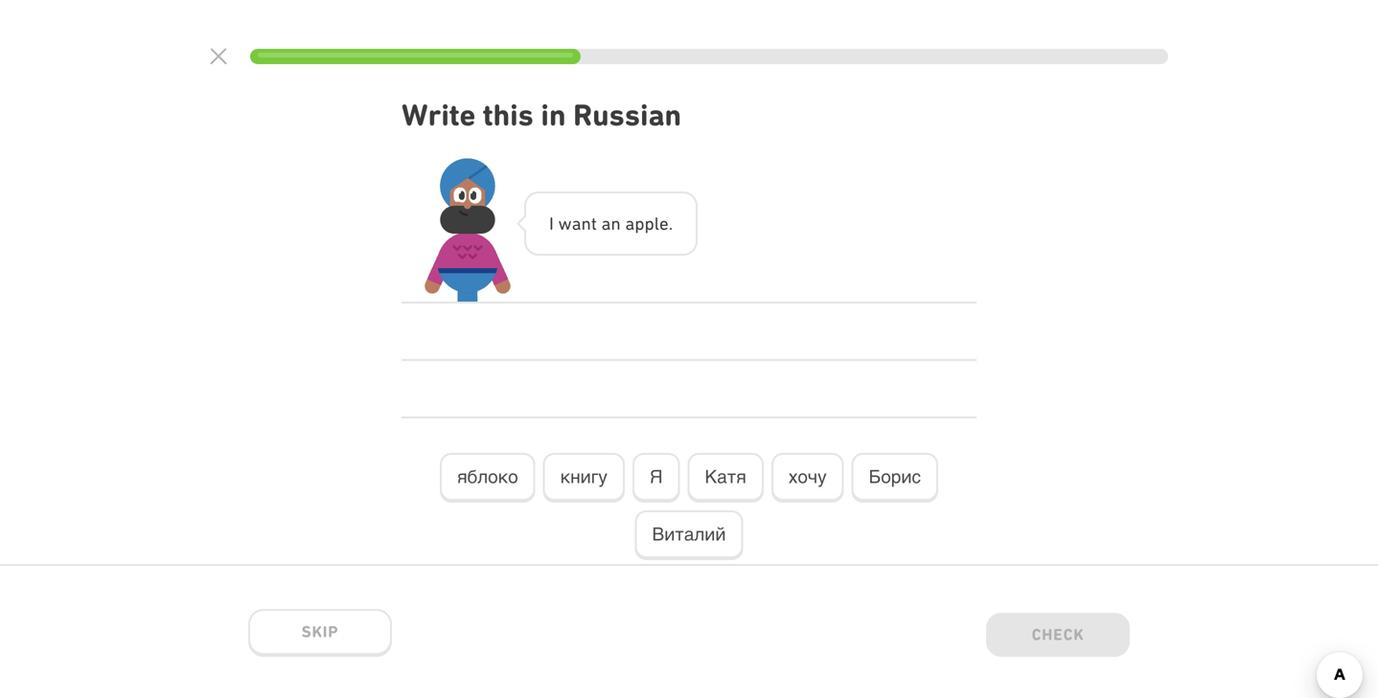Task type: vqa. For each thing, say whether or not it's contained in the screenshot.
505
no



Task type: locate. For each thing, give the bounding box(es) containing it.
n
[[582, 213, 591, 234], [611, 213, 621, 234]]

a right t
[[602, 213, 611, 234]]

this
[[483, 97, 534, 133]]

яблоко
[[457, 467, 518, 488]]

progress bar
[[250, 49, 1169, 64]]

.
[[669, 213, 673, 234]]

виталий button
[[635, 511, 744, 561]]

a left t
[[572, 213, 582, 234]]

катя button
[[688, 454, 764, 503]]

n right "w" at the top
[[582, 213, 591, 234]]

a
[[572, 213, 582, 234], [602, 213, 611, 234], [625, 213, 635, 234]]

0 horizontal spatial n
[[582, 213, 591, 234]]

1 horizontal spatial n
[[611, 213, 621, 234]]

1 horizontal spatial a
[[602, 213, 611, 234]]

2 n from the left
[[611, 213, 621, 234]]

2 horizontal spatial a
[[625, 213, 635, 234]]

check button
[[987, 614, 1130, 662]]

p
[[635, 213, 645, 234], [645, 213, 655, 234]]

skip
[[302, 623, 339, 642]]

борис button
[[852, 454, 939, 503]]

russian
[[573, 97, 682, 133]]

a left l
[[625, 213, 635, 234]]

катя
[[705, 467, 747, 488]]

0 horizontal spatial a
[[572, 213, 582, 234]]

l
[[655, 213, 660, 234]]

виталий
[[653, 525, 726, 545]]

p left l
[[635, 213, 645, 234]]

n right t
[[611, 213, 621, 234]]

check
[[1032, 626, 1085, 645]]

2 a from the left
[[602, 213, 611, 234]]

p left the e
[[645, 213, 655, 234]]



Task type: describe. For each thing, give the bounding box(es) containing it.
w a n t a n a p p l e .
[[558, 213, 673, 234]]

i
[[549, 213, 554, 234]]

write
[[402, 97, 476, 133]]

e
[[660, 213, 669, 234]]

борис
[[869, 467, 921, 488]]

1 a from the left
[[572, 213, 582, 234]]

книгу
[[561, 467, 608, 488]]

1 n from the left
[[582, 213, 591, 234]]

skip button
[[248, 610, 392, 658]]

w
[[558, 213, 572, 234]]

2 p from the left
[[645, 213, 655, 234]]

хочу
[[789, 467, 827, 488]]

я button
[[633, 454, 680, 503]]

t
[[591, 213, 597, 234]]

я
[[650, 467, 663, 488]]

write this in russian
[[402, 97, 682, 133]]

хочу button
[[772, 454, 844, 503]]

яблоко button
[[440, 454, 536, 503]]

книгу button
[[543, 454, 625, 503]]

in
[[541, 97, 566, 133]]

3 a from the left
[[625, 213, 635, 234]]

1 p from the left
[[635, 213, 645, 234]]



